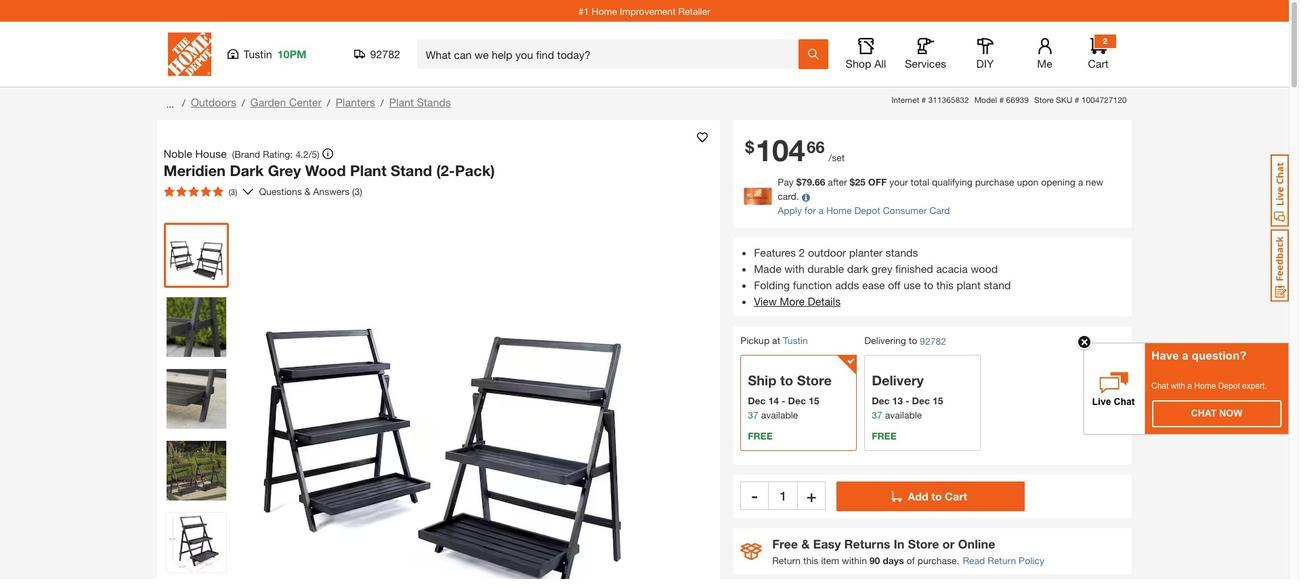 Task type: vqa. For each thing, say whether or not it's contained in the screenshot.
92782
yes



Task type: locate. For each thing, give the bounding box(es) containing it.
cart right add
[[946, 490, 968, 503]]

0 vertical spatial depot
[[855, 205, 881, 216]]

read return policy link
[[963, 554, 1045, 568]]

0 horizontal spatial cart
[[946, 490, 968, 503]]

15 right 13
[[933, 395, 944, 407]]

improvement
[[620, 5, 676, 17]]

with right chat
[[1172, 382, 1186, 391]]

this inside features 2 outdoor planter stands made with durable dark grey finished acacia wood folding function adds ease off use to this plant stand view more details
[[937, 279, 954, 292]]

92782 link
[[920, 334, 947, 349]]

$ right after on the right top
[[850, 176, 856, 188]]

2 free from the left
[[872, 431, 897, 442]]

acacia
[[937, 263, 968, 275]]

dec left 13
[[872, 395, 890, 407]]

2 vertical spatial store
[[909, 537, 940, 552]]

shop all
[[846, 57, 887, 70]]

(3) button
[[158, 181, 243, 202]]

tustin button
[[783, 335, 808, 347]]

home right #1
[[592, 5, 618, 17]]

stands
[[417, 96, 451, 108]]

1004727120
[[1082, 95, 1127, 105]]

ship to store dec 14 - dec 15 37 available
[[748, 373, 832, 421]]

feedback link image
[[1271, 229, 1290, 302]]

a left new
[[1079, 176, 1084, 188]]

to right add
[[932, 490, 943, 503]]

0 horizontal spatial return
[[773, 555, 801, 567]]

have a question?
[[1152, 350, 1248, 363]]

this down acacia
[[937, 279, 954, 292]]

(brand rating: 4.2 /5)
[[232, 148, 320, 160]]

0 horizontal spatial 37
[[748, 410, 759, 421]]

to right use
[[924, 279, 934, 292]]

- button
[[741, 482, 769, 511]]

0 vertical spatial &
[[305, 186, 311, 197]]

1 available from the left
[[762, 410, 799, 421]]

/ right the planters
[[381, 97, 384, 108]]

to right ship
[[781, 373, 794, 389]]

live chat image
[[1271, 155, 1290, 227]]

0 vertical spatial 2
[[1104, 36, 1108, 46]]

1 vertical spatial with
[[1172, 382, 1186, 391]]

0 horizontal spatial $
[[746, 138, 755, 157]]

tustin
[[244, 47, 272, 60], [783, 335, 808, 347]]

37 down 'delivery'
[[872, 410, 883, 421]]

read
[[963, 555, 986, 567]]

0 vertical spatial with
[[785, 263, 805, 275]]

chat
[[1192, 408, 1218, 419]]

0 vertical spatial 92782
[[370, 47, 401, 60]]

garden center link
[[250, 96, 322, 108]]

0 horizontal spatial home
[[592, 5, 618, 17]]

center
[[289, 96, 322, 108]]

new
[[1087, 176, 1104, 188]]

function
[[793, 279, 833, 292]]

return right read
[[988, 555, 1017, 567]]

card.
[[778, 191, 800, 202]]

92782 button
[[354, 47, 401, 61]]

(3) inside (3) button
[[229, 187, 237, 197]]

2
[[1104, 36, 1108, 46], [799, 246, 805, 259]]

chat now link
[[1154, 401, 1282, 427]]

1 vertical spatial tustin
[[783, 335, 808, 347]]

to left the 92782 'link'
[[909, 335, 918, 347]]

depot
[[855, 205, 881, 216], [1219, 382, 1241, 391]]

2 up the 1004727120
[[1104, 36, 1108, 46]]

cart inside button
[[946, 490, 968, 503]]

dec
[[748, 395, 766, 407], [789, 395, 807, 407], [872, 395, 890, 407], [913, 395, 931, 407]]

0 horizontal spatial store
[[798, 373, 832, 389]]

1 vertical spatial 92782
[[920, 336, 947, 347]]

0 horizontal spatial 92782
[[370, 47, 401, 60]]

- inside button
[[752, 487, 758, 506]]

$ inside $ 104 66 /set
[[746, 138, 755, 157]]

available inside delivery dec 13 - dec 15 37 available
[[886, 410, 923, 421]]

92782 right the delivering
[[920, 336, 947, 347]]

2 left outdoor
[[799, 246, 805, 259]]

available
[[762, 410, 799, 421], [886, 410, 923, 421]]

0 vertical spatial tustin
[[244, 47, 272, 60]]

1 horizontal spatial (3)
[[352, 186, 363, 197]]

this left item
[[804, 555, 819, 567]]

purchase
[[976, 176, 1015, 188]]

/ left garden
[[242, 97, 245, 108]]

dec left 14
[[748, 395, 766, 407]]

services button
[[904, 38, 948, 70]]

cart up the 1004727120
[[1089, 57, 1109, 70]]

1 horizontal spatial $
[[797, 176, 802, 188]]

0 horizontal spatial 15
[[809, 395, 820, 407]]

1 horizontal spatial plant
[[389, 96, 414, 108]]

2 horizontal spatial store
[[1035, 95, 1054, 105]]

1 vertical spatial 2
[[799, 246, 805, 259]]

0 horizontal spatial depot
[[855, 205, 881, 216]]

2 37 from the left
[[872, 410, 883, 421]]

diy button
[[964, 38, 1007, 70]]

return down the free on the right bottom of page
[[773, 555, 801, 567]]

0 vertical spatial plant
[[389, 96, 414, 108]]

(3)
[[352, 186, 363, 197], [229, 187, 237, 197]]

store down tustin button
[[798, 373, 832, 389]]

plant stands link
[[389, 96, 451, 108]]

66939
[[1007, 95, 1029, 105]]

2 for features
[[799, 246, 805, 259]]

0 horizontal spatial &
[[305, 186, 311, 197]]

free down 13
[[872, 431, 897, 442]]

available down 14
[[762, 410, 799, 421]]

to for store
[[781, 373, 794, 389]]

92782 up 'planters' link
[[370, 47, 401, 60]]

- right 13
[[906, 395, 910, 407]]

$ right pay
[[797, 176, 802, 188]]

tustin left 10pm
[[244, 47, 272, 60]]

1 vertical spatial store
[[798, 373, 832, 389]]

questions
[[259, 186, 302, 197]]

1 vertical spatial this
[[804, 555, 819, 567]]

internet
[[892, 95, 920, 105]]

& left 'answers'
[[305, 186, 311, 197]]

What can we help you find today? search field
[[426, 40, 798, 68]]

home for apply for a home depot consumer card
[[827, 205, 852, 216]]

2 horizontal spatial $
[[850, 176, 856, 188]]

0 horizontal spatial free
[[748, 431, 773, 442]]

#
[[922, 95, 927, 105], [1000, 95, 1005, 105], [1075, 95, 1080, 105]]

depot down the 25
[[855, 205, 881, 216]]

1 horizontal spatial &
[[802, 537, 810, 552]]

1 horizontal spatial #
[[1000, 95, 1005, 105]]

15
[[809, 395, 820, 407], [933, 395, 944, 407]]

your total qualifying purchase upon opening a new card.
[[778, 176, 1104, 202]]

1 horizontal spatial available
[[886, 410, 923, 421]]

1 horizontal spatial cart
[[1089, 57, 1109, 70]]

1 free from the left
[[748, 431, 773, 442]]

None field
[[769, 482, 798, 511]]

consumer
[[883, 205, 927, 216]]

depot left expert.
[[1219, 382, 1241, 391]]

days
[[883, 555, 905, 567]]

2 15 from the left
[[933, 395, 944, 407]]

/5)
[[309, 148, 320, 160]]

rating:
[[263, 148, 293, 160]]

& right the free on the right bottom of page
[[802, 537, 810, 552]]

free down 14
[[748, 431, 773, 442]]

0 vertical spatial store
[[1035, 95, 1054, 105]]

2 horizontal spatial home
[[1195, 382, 1217, 391]]

1 horizontal spatial 15
[[933, 395, 944, 407]]

& for answers
[[305, 186, 311, 197]]

37 inside delivery dec 13 - dec 15 37 available
[[872, 410, 883, 421]]

0 horizontal spatial plant
[[350, 162, 387, 180]]

1 vertical spatial plant
[[350, 162, 387, 180]]

1 vertical spatial &
[[802, 537, 810, 552]]

a inside your total qualifying purchase upon opening a new card.
[[1079, 176, 1084, 188]]

$
[[746, 138, 755, 157], [797, 176, 802, 188], [850, 176, 856, 188]]

answers
[[313, 186, 350, 197]]

to inside delivering to 92782
[[909, 335, 918, 347]]

noble house link
[[164, 146, 232, 162]]

home up chat
[[1195, 382, 1217, 391]]

to inside features 2 outdoor planter stands made with durable dark grey finished acacia wood folding function adds ease off use to this plant stand view more details
[[924, 279, 934, 292]]

/ right ... at the left top
[[182, 97, 185, 108]]

chat
[[1152, 382, 1169, 391]]

3 dec from the left
[[872, 395, 890, 407]]

& inside 'free & easy returns in store or online return this item within 90 days of purchase. read return policy'
[[802, 537, 810, 552]]

1 dec from the left
[[748, 395, 766, 407]]

1 horizontal spatial -
[[782, 395, 786, 407]]

available down 13
[[886, 410, 923, 421]]

0 horizontal spatial (3)
[[229, 187, 237, 197]]

2 dec from the left
[[789, 395, 807, 407]]

a right for
[[819, 205, 824, 216]]

1 horizontal spatial depot
[[1219, 382, 1241, 391]]

store up of
[[909, 537, 940, 552]]

0 horizontal spatial available
[[762, 410, 799, 421]]

home down after on the right top
[[827, 205, 852, 216]]

store left sku
[[1035, 95, 1054, 105]]

me button
[[1024, 38, 1067, 70]]

92782 inside delivering to 92782
[[920, 336, 947, 347]]

2 available from the left
[[886, 410, 923, 421]]

have
[[1152, 350, 1180, 363]]

0 horizontal spatial this
[[804, 555, 819, 567]]

66
[[807, 138, 825, 157]]

4 dec from the left
[[913, 395, 931, 407]]

(3) down dark on the left of page
[[229, 187, 237, 197]]

with
[[785, 263, 805, 275], [1172, 382, 1186, 391]]

add to cart button
[[837, 482, 1026, 512]]

0 horizontal spatial -
[[752, 487, 758, 506]]

2 inside cart 2
[[1104, 36, 1108, 46]]

2 vertical spatial home
[[1195, 382, 1217, 391]]

dec right 13
[[913, 395, 931, 407]]

2 inside features 2 outdoor planter stands made with durable dark grey finished acacia wood folding function adds ease off use to this plant stand view more details
[[799, 246, 805, 259]]

the home depot logo image
[[168, 33, 211, 76]]

ship
[[748, 373, 777, 389]]

tustin right at
[[783, 335, 808, 347]]

# left 66939
[[1000, 95, 1005, 105]]

&
[[305, 186, 311, 197], [802, 537, 810, 552]]

returns
[[845, 537, 891, 552]]

noble house
[[164, 147, 227, 160]]

1 horizontal spatial 92782
[[920, 336, 947, 347]]

add
[[908, 490, 929, 503]]

1 horizontal spatial 37
[[872, 410, 883, 421]]

question?
[[1193, 350, 1248, 363]]

0 horizontal spatial tustin
[[244, 47, 272, 60]]

/set
[[829, 152, 845, 164]]

to inside ship to store dec 14 - dec 15 37 available
[[781, 373, 794, 389]]

apply for a home depot consumer card link
[[778, 205, 951, 216]]

1 horizontal spatial 2
[[1104, 36, 1108, 46]]

5 stars image
[[164, 186, 223, 197]]

internet # 311365832 model # 66939 store sku # 1004727120
[[892, 95, 1127, 105]]

at
[[773, 335, 781, 347]]

/ right center
[[327, 97, 330, 108]]

plant left stands
[[389, 96, 414, 108]]

# right internet
[[922, 95, 927, 105]]

store
[[1035, 95, 1054, 105], [798, 373, 832, 389], [909, 537, 940, 552]]

1 37 from the left
[[748, 410, 759, 421]]

0 horizontal spatial with
[[785, 263, 805, 275]]

a
[[1079, 176, 1084, 188], [819, 205, 824, 216], [1183, 350, 1189, 363], [1188, 382, 1193, 391]]

$ left 104
[[746, 138, 755, 157]]

15 right 14
[[809, 395, 820, 407]]

37 down ship
[[748, 410, 759, 421]]

0 horizontal spatial 2
[[799, 246, 805, 259]]

1 15 from the left
[[809, 395, 820, 407]]

# right sku
[[1075, 95, 1080, 105]]

- right 14
[[782, 395, 786, 407]]

apply for a home depot consumer card
[[778, 205, 951, 216]]

1 horizontal spatial home
[[827, 205, 852, 216]]

details
[[808, 295, 841, 308]]

1 vertical spatial cart
[[946, 490, 968, 503]]

0 horizontal spatial #
[[922, 95, 927, 105]]

2 horizontal spatial -
[[906, 395, 910, 407]]

(3) right 'answers'
[[352, 186, 363, 197]]

0 vertical spatial this
[[937, 279, 954, 292]]

...
[[166, 98, 174, 109]]

37 inside ship to store dec 14 - dec 15 37 available
[[748, 410, 759, 421]]

1 horizontal spatial this
[[937, 279, 954, 292]]

dec right 14
[[789, 395, 807, 407]]

with up "function"
[[785, 263, 805, 275]]

- up icon at the bottom right of page
[[752, 487, 758, 506]]

1 vertical spatial depot
[[1219, 382, 1241, 391]]

3 / from the left
[[327, 97, 330, 108]]

2 horizontal spatial #
[[1075, 95, 1080, 105]]

dark
[[230, 162, 264, 180]]

plant right wood
[[350, 162, 387, 180]]

icon image
[[741, 543, 763, 560]]

1 vertical spatial home
[[827, 205, 852, 216]]

free
[[773, 537, 799, 552]]

delivery
[[872, 373, 924, 389]]

0 vertical spatial home
[[592, 5, 618, 17]]

1 horizontal spatial return
[[988, 555, 1017, 567]]

1 horizontal spatial store
[[909, 537, 940, 552]]

1 horizontal spatial free
[[872, 431, 897, 442]]

to inside add to cart button
[[932, 490, 943, 503]]



Task type: describe. For each thing, give the bounding box(es) containing it.
info image
[[802, 194, 810, 202]]

15 inside ship to store dec 14 - dec 15 37 available
[[809, 395, 820, 407]]

depot for consumer
[[855, 205, 881, 216]]

apply
[[778, 205, 802, 216]]

1 return from the left
[[773, 555, 801, 567]]

noble
[[164, 147, 192, 160]]

free for dec
[[872, 431, 897, 442]]

apply now image
[[744, 188, 778, 205]]

planters
[[336, 96, 375, 108]]

noble house plant stands 66939 4f.2 image
[[166, 369, 226, 429]]

pickup at tustin
[[741, 335, 808, 347]]

to for 92782
[[909, 335, 918, 347]]

delivering to 92782
[[865, 335, 947, 347]]

a right chat
[[1188, 382, 1193, 391]]

ease
[[863, 279, 886, 292]]

chat now
[[1192, 408, 1243, 419]]

your
[[890, 176, 909, 188]]

... button
[[164, 94, 177, 113]]

(3) link
[[158, 181, 254, 202]]

delivering
[[865, 335, 907, 347]]

in
[[894, 537, 905, 552]]

1 horizontal spatial tustin
[[783, 335, 808, 347]]

pay $ 79.66 after $ 25 off
[[778, 176, 887, 188]]

plant
[[957, 279, 981, 292]]

outdoor
[[808, 246, 847, 259]]

retailer
[[679, 5, 711, 17]]

all
[[875, 57, 887, 70]]

grey
[[872, 263, 893, 275]]

to for cart
[[932, 490, 943, 503]]

expert.
[[1243, 382, 1268, 391]]

depot for expert.
[[1219, 382, 1241, 391]]

store inside ship to store dec 14 - dec 15 37 available
[[798, 373, 832, 389]]

+ button
[[798, 482, 826, 511]]

services
[[905, 57, 947, 70]]

15 inside delivery dec 13 - dec 15 37 available
[[933, 395, 944, 407]]

wood
[[971, 263, 998, 275]]

- inside ship to store dec 14 - dec 15 37 available
[[782, 395, 786, 407]]

diy
[[977, 57, 995, 70]]

dark
[[848, 263, 869, 275]]

pickup
[[741, 335, 770, 347]]

shop all button
[[845, 38, 888, 70]]

1 # from the left
[[922, 95, 927, 105]]

noble house plant stands 66939 c3.1 image
[[166, 297, 226, 357]]

chat with a home depot expert.
[[1152, 382, 1268, 391]]

noble house plant stands 66939 1f.3 image
[[166, 441, 226, 501]]

now
[[1220, 408, 1243, 419]]

easy
[[814, 537, 841, 552]]

90
[[870, 555, 881, 567]]

25
[[856, 176, 866, 188]]

with inside features 2 outdoor planter stands made with durable dark grey finished acacia wood folding function adds ease off use to this plant stand view more details
[[785, 263, 805, 275]]

2 return from the left
[[988, 555, 1017, 567]]

after
[[828, 176, 848, 188]]

pack)
[[455, 162, 495, 180]]

purchase.
[[918, 555, 960, 567]]

adds
[[836, 279, 860, 292]]

92782 inside button
[[370, 47, 401, 60]]

available inside ship to store dec 14 - dec 15 37 available
[[762, 410, 799, 421]]

finished
[[896, 263, 934, 275]]

2 for cart
[[1104, 36, 1108, 46]]

card
[[930, 205, 951, 216]]

grey
[[268, 162, 301, 180]]

0 vertical spatial cart
[[1089, 57, 1109, 70]]

meridien dark grey wood plant stand (2-pack)
[[164, 162, 495, 180]]

#1
[[579, 5, 589, 17]]

stands
[[886, 246, 919, 259]]

2 # from the left
[[1000, 95, 1005, 105]]

house
[[195, 147, 227, 160]]

garden
[[250, 96, 286, 108]]

off
[[869, 176, 887, 188]]

policy
[[1019, 555, 1045, 567]]

noble house plant stands 66939 44.4 image
[[166, 513, 226, 572]]

questions & answers (3)
[[259, 186, 363, 197]]

13
[[893, 395, 903, 407]]

this inside 'free & easy returns in store or online return this item within 90 days of purchase. read return policy'
[[804, 555, 819, 567]]

plant inside ... / outdoors / garden center / planters / plant stands
[[389, 96, 414, 108]]

noble house plant stands 66939 64.0 image
[[166, 225, 226, 285]]

tustin 10pm
[[244, 47, 307, 60]]

4 / from the left
[[381, 97, 384, 108]]

#1 home improvement retailer
[[579, 5, 711, 17]]

for
[[805, 205, 816, 216]]

qualifying
[[933, 176, 973, 188]]

1 horizontal spatial with
[[1172, 382, 1186, 391]]

wood
[[305, 162, 346, 180]]

2 / from the left
[[242, 97, 245, 108]]

home for chat with a home depot expert.
[[1195, 382, 1217, 391]]

features 2 outdoor planter stands made with durable dark grey finished acacia wood folding function adds ease off use to this plant stand view more details
[[754, 246, 1012, 308]]

within
[[843, 555, 867, 567]]

online
[[959, 537, 996, 552]]

a right have
[[1183, 350, 1189, 363]]

stand
[[984, 279, 1012, 292]]

of
[[907, 555, 915, 567]]

& for easy
[[802, 537, 810, 552]]

folding
[[754, 279, 790, 292]]

311365832
[[929, 95, 970, 105]]

off
[[889, 279, 901, 292]]

use
[[904, 279, 921, 292]]

- inside delivery dec 13 - dec 15 37 available
[[906, 395, 910, 407]]

features
[[754, 246, 796, 259]]

more
[[780, 295, 805, 308]]

view
[[754, 295, 777, 308]]

$ 104 66 /set
[[746, 132, 845, 168]]

outdoors
[[191, 96, 236, 108]]

3 # from the left
[[1075, 95, 1080, 105]]

10pm
[[278, 47, 307, 60]]

free for to
[[748, 431, 773, 442]]

1 / from the left
[[182, 97, 185, 108]]

(brand
[[232, 148, 260, 160]]

item
[[822, 555, 840, 567]]

meridien
[[164, 162, 226, 180]]

store inside 'free & easy returns in store or online return this item within 90 days of purchase. read return policy'
[[909, 537, 940, 552]]



